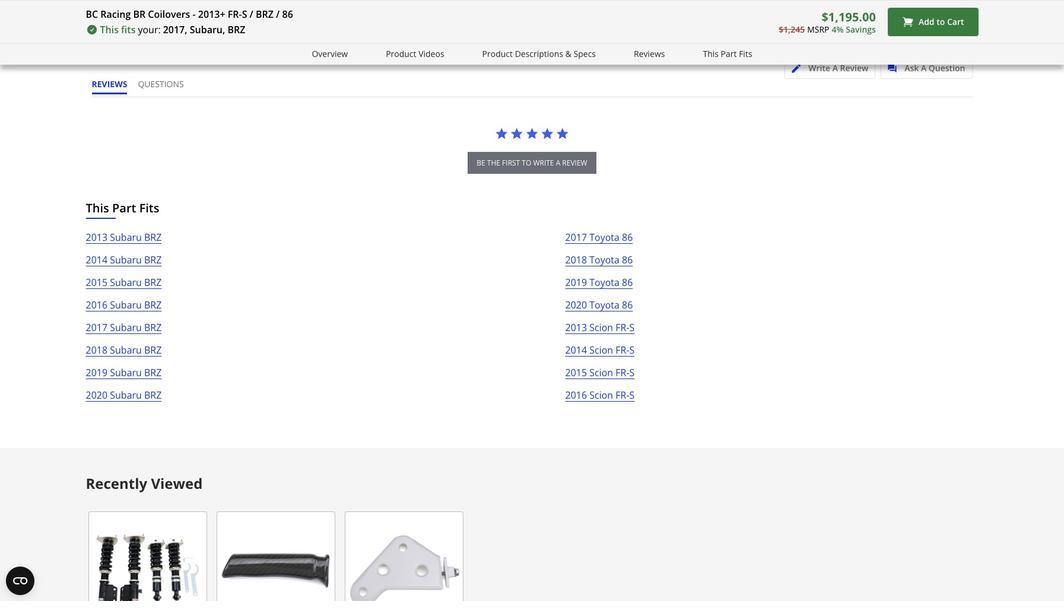 Task type: vqa. For each thing, say whether or not it's contained in the screenshot.
Fumoto Quick Engine Oil Drain Valve - 2015-2024 Subaru WRX / 2014-2018 Forester / 2013-2016 Scion FR-S / 2013-2020 Subaru BRZ / 2017-2019 Toyota 86 image
no



Task type: locate. For each thing, give the bounding box(es) containing it.
0 vertical spatial 2018
[[566, 254, 587, 267]]

2014 for 2014 scion fr-s
[[566, 344, 587, 357]]

brz down the 2014 subaru brz link
[[144, 276, 162, 289]]

scion inside 'link'
[[590, 321, 614, 334]]

3 scion from the top
[[590, 366, 614, 379]]

be the first to write a review
[[477, 158, 588, 168]]

2013 down the 2020 toyota 86 link
[[566, 321, 587, 334]]

2 / from the left
[[276, 8, 280, 21]]

86 for 2020 toyota 86
[[622, 299, 633, 312]]

to right first
[[522, 158, 532, 168]]

1 vertical spatial this part fits
[[86, 200, 159, 216]]

brz right 2013+
[[256, 8, 274, 21]]

fr-
[[228, 8, 242, 21], [616, 321, 630, 334], [616, 344, 630, 357], [616, 366, 630, 379], [616, 389, 630, 402]]

subaru down 2015 subaru brz link at the left top of page
[[110, 299, 142, 312]]

product descriptions & specs
[[483, 48, 596, 59]]

add to cart
[[919, 16, 965, 27]]

subaru for 2017
[[110, 321, 142, 334]]

4%
[[832, 24, 844, 35]]

a for write
[[833, 62, 838, 74]]

0 vertical spatial 2013
[[86, 231, 108, 244]]

2019 down 2018 subaru brz link
[[86, 366, 108, 379]]

subaru down 2017 subaru brz link
[[110, 344, 142, 357]]

fits
[[121, 23, 136, 36]]

2020 down 2019 subaru brz link
[[86, 389, 108, 402]]

2017 down 2016 subaru brz link
[[86, 321, 108, 334]]

2019 for 2019 subaru brz
[[86, 366, 108, 379]]

0 horizontal spatial 2018
[[86, 344, 108, 357]]

1 vertical spatial this
[[703, 48, 719, 59]]

$1,195.00 $1,245 msrp 4% savings
[[779, 9, 876, 35]]

fr- down 2015 scion fr-s link
[[616, 389, 630, 402]]

0 horizontal spatial 2016
[[86, 299, 108, 312]]

toyota inside the 2017 toyota 86 link
[[590, 231, 620, 244]]

product left videos
[[386, 48, 417, 59]]

2015 down the 2014 subaru brz link
[[86, 276, 108, 289]]

toyota inside 2018 toyota 86 link
[[590, 254, 620, 267]]

0 horizontal spatial fits
[[139, 200, 159, 216]]

2 product from the left
[[483, 48, 513, 59]]

coilovers
[[148, 8, 190, 21]]

0 vertical spatial 2020
[[566, 299, 587, 312]]

to inside 'add to cart' button
[[937, 16, 946, 27]]

1 horizontal spatial /
[[276, 8, 280, 21]]

s down the 2020 toyota 86 link
[[630, 321, 635, 334]]

2013 subaru brz link
[[86, 230, 162, 252]]

scion
[[590, 321, 614, 334], [590, 344, 614, 357], [590, 366, 614, 379], [590, 389, 614, 402]]

add
[[919, 16, 935, 27]]

4 scion from the top
[[590, 389, 614, 402]]

2017 subaru brz
[[86, 321, 162, 334]]

subaru down 2019 subaru brz link
[[110, 389, 142, 402]]

recently
[[86, 474, 147, 493]]

powered by yotpo link to their homepage image
[[958, 0, 979, 4]]

2 a from the left
[[922, 62, 927, 74]]

tab list containing reviews
[[92, 78, 195, 97]]

fr- down 2013 scion fr-s 'link'
[[616, 344, 630, 357]]

s inside the "2014 scion fr-s" link
[[630, 344, 635, 357]]

subaru for 2019
[[110, 366, 142, 379]]

1 vertical spatial to
[[522, 158, 532, 168]]

s for 2016 scion fr-s
[[630, 389, 635, 402]]

2015 scion fr-s
[[566, 366, 635, 379]]

1 vertical spatial 2016
[[566, 389, 587, 402]]

scion down the "2014 scion fr-s" link
[[590, 366, 614, 379]]

1 horizontal spatial product
[[483, 48, 513, 59]]

1 horizontal spatial 2017
[[566, 231, 587, 244]]

1 vertical spatial 2013
[[566, 321, 587, 334]]

2019 toyota 86 link
[[566, 275, 633, 298]]

0 vertical spatial 2014
[[86, 254, 108, 267]]

2015 down the "2014 scion fr-s" link
[[566, 366, 587, 379]]

br
[[133, 8, 146, 21]]

2 horizontal spatial star image
[[556, 127, 569, 140]]

2013 subaru brz
[[86, 231, 162, 244]]

star image up the
[[495, 127, 508, 140]]

2019 for 2019 toyota 86
[[566, 276, 587, 289]]

2020 down 2019 toyota 86 link
[[566, 299, 587, 312]]

4 toyota from the top
[[590, 299, 620, 312]]

2016 down 2015 scion fr-s link
[[566, 389, 587, 402]]

2016 inside "link"
[[566, 389, 587, 402]]

overview link
[[312, 48, 348, 61]]

product left "descriptions" in the top of the page
[[483, 48, 513, 59]]

2020 for 2020 subaru brz
[[86, 389, 108, 402]]

2020 toyota 86 link
[[566, 298, 633, 320]]

2013 up 2014 subaru brz at top left
[[86, 231, 108, 244]]

1 / from the left
[[250, 8, 253, 21]]

bcrf-20-br-14k-16k bc racing br coilovers - 2013+ ft86-default springs-14k-16k, image
[[88, 512, 207, 602]]

scion for 2013
[[590, 321, 614, 334]]

0 vertical spatial 2017
[[566, 231, 587, 244]]

brz up 2014 subaru brz at top left
[[144, 231, 162, 244]]

brz down 2015 subaru brz link at the left top of page
[[144, 299, 162, 312]]

fr- for 2015 scion fr-s
[[616, 366, 630, 379]]

1 horizontal spatial 2019
[[566, 276, 587, 289]]

star image up the be the first to write a review
[[526, 127, 539, 140]]

a
[[556, 158, 561, 168]]

s inside 2013 scion fr-s 'link'
[[630, 321, 635, 334]]

2014 subaru brz
[[86, 254, 162, 267]]

4 subaru from the top
[[110, 299, 142, 312]]

2018 down 2017 subaru brz link
[[86, 344, 108, 357]]

1 horizontal spatial 2014
[[566, 344, 587, 357]]

0 horizontal spatial 2015
[[86, 276, 108, 289]]

2014 down 2013 scion fr-s 'link'
[[566, 344, 587, 357]]

3 toyota from the top
[[590, 276, 620, 289]]

2013 inside 'link'
[[566, 321, 587, 334]]

subaru,
[[190, 23, 225, 36]]

1 horizontal spatial 2018
[[566, 254, 587, 267]]

savings
[[846, 24, 876, 35]]

olma.70159.1 olm carbon fiber oe style ebrake handle - 2015+ wrx / sti / 2013+ ft86 / 14-18 forester / 13-17 crosstrek, image
[[216, 512, 335, 602]]

0 horizontal spatial this part fits
[[86, 200, 159, 216]]

1 horizontal spatial 2015
[[566, 366, 587, 379]]

3 subaru from the top
[[110, 276, 142, 289]]

1 a from the left
[[833, 62, 838, 74]]

0 horizontal spatial star image
[[511, 127, 524, 140]]

fr- for 2016 scion fr-s
[[616, 389, 630, 402]]

this part fits
[[703, 48, 753, 59], [86, 200, 159, 216]]

subaru for 2013
[[110, 231, 142, 244]]

2015 subaru brz link
[[86, 275, 162, 298]]

subaru up 2014 subaru brz at top left
[[110, 231, 142, 244]]

2014 down 2013 subaru brz link
[[86, 254, 108, 267]]

brz down 2019 subaru brz link
[[144, 389, 162, 402]]

brz down 2016 subaru brz link
[[144, 321, 162, 334]]

brz for 2017 subaru brz
[[144, 321, 162, 334]]

star image
[[495, 127, 508, 140], [526, 127, 539, 140]]

product for product descriptions & specs
[[483, 48, 513, 59]]

1 product from the left
[[386, 48, 417, 59]]

subaru for 2020
[[110, 389, 142, 402]]

fr- for 2014 scion fr-s
[[616, 344, 630, 357]]

2 toyota from the top
[[590, 254, 620, 267]]

2013+
[[198, 8, 225, 21]]

scion for 2015
[[590, 366, 614, 379]]

6 subaru from the top
[[110, 344, 142, 357]]

product videos
[[386, 48, 445, 59]]

3 star image from the left
[[556, 127, 569, 140]]

2019
[[566, 276, 587, 289], [86, 366, 108, 379]]

0 vertical spatial 2015
[[86, 276, 108, 289]]

toyota down 2018 toyota 86 link
[[590, 276, 620, 289]]

1 scion from the top
[[590, 321, 614, 334]]

questions
[[138, 78, 184, 90]]

star image up write in the top of the page
[[541, 127, 554, 140]]

fr- inside 'link'
[[616, 321, 630, 334]]

1 vertical spatial 2018
[[86, 344, 108, 357]]

subaru
[[110, 231, 142, 244], [110, 254, 142, 267], [110, 276, 142, 289], [110, 299, 142, 312], [110, 321, 142, 334], [110, 344, 142, 357], [110, 366, 142, 379], [110, 389, 142, 402]]

2017 inside 2017 subaru brz link
[[86, 321, 108, 334]]

1 subaru from the top
[[110, 231, 142, 244]]

0 horizontal spatial 2020
[[86, 389, 108, 402]]

s down 2015 scion fr-s link
[[630, 389, 635, 402]]

toyota up 2018 toyota 86
[[590, 231, 620, 244]]

86
[[282, 8, 293, 21], [622, 231, 633, 244], [622, 254, 633, 267], [622, 276, 633, 289], [622, 299, 633, 312]]

fits
[[739, 48, 753, 59], [139, 200, 159, 216]]

s
[[242, 8, 247, 21], [630, 321, 635, 334], [630, 344, 635, 357], [630, 366, 635, 379], [630, 389, 635, 402]]

reviews link
[[634, 48, 665, 61]]

scion down the 2020 toyota 86 link
[[590, 321, 614, 334]]

0 horizontal spatial to
[[522, 158, 532, 168]]

add to cart button
[[888, 8, 979, 36]]

1 horizontal spatial part
[[721, 48, 737, 59]]

2 scion from the top
[[590, 344, 614, 357]]

86 for 2019 toyota 86
[[622, 276, 633, 289]]

s inside 2016 scion fr-s "link"
[[630, 389, 635, 402]]

0 vertical spatial to
[[937, 16, 946, 27]]

part inside 'link'
[[721, 48, 737, 59]]

2018 down the 2017 toyota 86 link
[[566, 254, 587, 267]]

brz for 2014 subaru brz
[[144, 254, 162, 267]]

8 subaru from the top
[[110, 389, 142, 402]]

this fits your: 2017, subaru, brz
[[100, 23, 246, 36]]

0 horizontal spatial 2013
[[86, 231, 108, 244]]

reviews
[[92, 78, 127, 90]]

2014
[[86, 254, 108, 267], [566, 344, 587, 357]]

0 vertical spatial fits
[[739, 48, 753, 59]]

star image up first
[[511, 127, 524, 140]]

2017 inside the 2017 toyota 86 link
[[566, 231, 587, 244]]

fr- inside "link"
[[616, 389, 630, 402]]

toyota for 2017
[[590, 231, 620, 244]]

fr- down the "2014 scion fr-s" link
[[616, 366, 630, 379]]

subaru down 2016 subaru brz link
[[110, 321, 142, 334]]

this
[[100, 23, 119, 36], [703, 48, 719, 59], [86, 200, 109, 216]]

s down 2013 scion fr-s 'link'
[[630, 344, 635, 357]]

open widget image
[[6, 567, 34, 596]]

1 vertical spatial 2017
[[86, 321, 108, 334]]

to
[[937, 16, 946, 27], [522, 158, 532, 168]]

scion down 2015 scion fr-s link
[[590, 389, 614, 402]]

1 horizontal spatial star image
[[541, 127, 554, 140]]

subaru down 2018 subaru brz link
[[110, 366, 142, 379]]

0 horizontal spatial 2017
[[86, 321, 108, 334]]

brz
[[256, 8, 274, 21], [228, 23, 246, 36], [144, 231, 162, 244], [144, 254, 162, 267], [144, 276, 162, 289], [144, 299, 162, 312], [144, 321, 162, 334], [144, 344, 162, 357], [144, 366, 162, 379], [144, 389, 162, 402]]

msrp
[[808, 24, 830, 35]]

toyota for 2018
[[590, 254, 620, 267]]

toyota inside the 2020 toyota 86 link
[[590, 299, 620, 312]]

scion down 2013 scion fr-s 'link'
[[590, 344, 614, 357]]

/
[[250, 8, 253, 21], [276, 8, 280, 21]]

toyota down the 2017 toyota 86 link
[[590, 254, 620, 267]]

viewed
[[151, 474, 203, 493]]

toyota inside 2019 toyota 86 link
[[590, 276, 620, 289]]

86 for 2017 toyota 86
[[622, 231, 633, 244]]

0 horizontal spatial /
[[250, 8, 253, 21]]

0 horizontal spatial star image
[[495, 127, 508, 140]]

s down the "2014 scion fr-s" link
[[630, 366, 635, 379]]

this inside 'link'
[[703, 48, 719, 59]]

0 vertical spatial part
[[721, 48, 737, 59]]

1 vertical spatial fits
[[139, 200, 159, 216]]

toyota down 2019 toyota 86 link
[[590, 299, 620, 312]]

to right add
[[937, 16, 946, 27]]

1 vertical spatial 2015
[[566, 366, 587, 379]]

2 vertical spatial this
[[86, 200, 109, 216]]

racing
[[101, 8, 131, 21]]

a right the write
[[833, 62, 838, 74]]

0 horizontal spatial part
[[112, 200, 136, 216]]

brz down 2017 subaru brz link
[[144, 344, 162, 357]]

2020 subaru brz link
[[86, 388, 162, 410]]

2020 subaru brz
[[86, 389, 162, 402]]

fr- down the 2020 toyota 86 link
[[616, 321, 630, 334]]

subaru down the 2014 subaru brz link
[[110, 276, 142, 289]]

2018
[[566, 254, 587, 267], [86, 344, 108, 357]]

1 horizontal spatial to
[[937, 16, 946, 27]]

scion inside "link"
[[590, 389, 614, 402]]

write
[[533, 158, 554, 168]]

a
[[833, 62, 838, 74], [922, 62, 927, 74]]

2016 subaru brz link
[[86, 298, 162, 320]]

0 horizontal spatial 2014
[[86, 254, 108, 267]]

1 toyota from the top
[[590, 231, 620, 244]]

1 horizontal spatial 2020
[[566, 299, 587, 312]]

2016 down 2015 subaru brz link at the left top of page
[[86, 299, 108, 312]]

toyota for 2020
[[590, 299, 620, 312]]

product for product videos
[[386, 48, 417, 59]]

2014 subaru brz link
[[86, 252, 162, 275]]

2019 toyota 86
[[566, 276, 633, 289]]

0 horizontal spatial product
[[386, 48, 417, 59]]

2 subaru from the top
[[110, 254, 142, 267]]

part
[[721, 48, 737, 59], [112, 200, 136, 216]]

1 horizontal spatial star image
[[526, 127, 539, 140]]

1 vertical spatial 2019
[[86, 366, 108, 379]]

0 horizontal spatial 2019
[[86, 366, 108, 379]]

write a review button
[[785, 58, 876, 79]]

tab list
[[92, 78, 195, 97]]

a for ask
[[922, 62, 927, 74]]

descriptions
[[515, 48, 564, 59]]

toyota
[[590, 231, 620, 244], [590, 254, 620, 267], [590, 276, 620, 289], [590, 299, 620, 312]]

0 vertical spatial 2016
[[86, 299, 108, 312]]

brz down 2013 subaru brz link
[[144, 254, 162, 267]]

2019 subaru brz link
[[86, 365, 162, 388]]

-
[[193, 8, 196, 21]]

1 vertical spatial 2014
[[566, 344, 587, 357]]

0 vertical spatial this part fits
[[703, 48, 753, 59]]

2017
[[566, 231, 587, 244], [86, 321, 108, 334]]

star image
[[511, 127, 524, 140], [541, 127, 554, 140], [556, 127, 569, 140]]

s inside 2015 scion fr-s link
[[630, 366, 635, 379]]

cbgca6850550 carbing lower arm support brace - 2013+ ft86, image
[[345, 512, 463, 602]]

2020
[[566, 299, 587, 312], [86, 389, 108, 402]]

2017 toyota 86 link
[[566, 230, 633, 252]]

product descriptions & specs link
[[483, 48, 596, 61]]

7 subaru from the top
[[110, 366, 142, 379]]

brz down 2018 subaru brz link
[[144, 366, 162, 379]]

2016
[[86, 299, 108, 312], [566, 389, 587, 402]]

a right ask
[[922, 62, 927, 74]]

1 vertical spatial 2020
[[86, 389, 108, 402]]

1 horizontal spatial 2016
[[566, 389, 587, 402]]

1 horizontal spatial a
[[922, 62, 927, 74]]

0 horizontal spatial a
[[833, 62, 838, 74]]

1 vertical spatial part
[[112, 200, 136, 216]]

product
[[386, 48, 417, 59], [483, 48, 513, 59]]

0 vertical spatial 2019
[[566, 276, 587, 289]]

2019 down 2018 toyota 86 link
[[566, 276, 587, 289]]

1 horizontal spatial 2013
[[566, 321, 587, 334]]

2017 up 2018 toyota 86
[[566, 231, 587, 244]]

subaru for 2015
[[110, 276, 142, 289]]

brz for 2016 subaru brz
[[144, 299, 162, 312]]

5 subaru from the top
[[110, 321, 142, 334]]

2013
[[86, 231, 108, 244], [566, 321, 587, 334]]

2015
[[86, 276, 108, 289], [566, 366, 587, 379]]

subaru down 2013 subaru brz link
[[110, 254, 142, 267]]

star image up a
[[556, 127, 569, 140]]

1 horizontal spatial fits
[[739, 48, 753, 59]]

2018 subaru brz link
[[86, 343, 162, 365]]



Task type: describe. For each thing, give the bounding box(es) containing it.
2020 toyota 86
[[566, 299, 633, 312]]

brz for 2015 subaru brz
[[144, 276, 162, 289]]

2018 subaru brz
[[86, 344, 162, 357]]

subaru for 2014
[[110, 254, 142, 267]]

2013 scion fr-s
[[566, 321, 635, 334]]

bc racing br coilovers - 2013+ fr-s / brz / 86
[[86, 8, 293, 21]]

2018 toyota 86 link
[[566, 252, 633, 275]]

review
[[841, 62, 869, 74]]

question
[[929, 62, 966, 74]]

2020 for 2020 toyota 86
[[566, 299, 587, 312]]

your:
[[138, 23, 161, 36]]

brz for 2013 subaru brz
[[144, 231, 162, 244]]

2018 for 2018 subaru brz
[[86, 344, 108, 357]]

to inside be the first to write a review 'button'
[[522, 158, 532, 168]]

write a review
[[809, 62, 869, 74]]

2016 scion fr-s
[[566, 389, 635, 402]]

write no frame image
[[792, 64, 807, 73]]

&
[[566, 48, 572, 59]]

the
[[487, 158, 501, 168]]

s for 2015 scion fr-s
[[630, 366, 635, 379]]

2015 subaru brz
[[86, 276, 162, 289]]

subaru for 2016
[[110, 299, 142, 312]]

2015 for 2015 subaru brz
[[86, 276, 108, 289]]

2017,
[[163, 23, 187, 36]]

2017 subaru brz link
[[86, 320, 162, 343]]

toyota for 2019
[[590, 276, 620, 289]]

2017 toyota 86
[[566, 231, 633, 244]]

2013 for 2013 subaru brz
[[86, 231, 108, 244]]

2 star image from the left
[[541, 127, 554, 140]]

2015 for 2015 scion fr-s
[[566, 366, 587, 379]]

2013 scion fr-s link
[[566, 320, 635, 343]]

subaru for 2018
[[110, 344, 142, 357]]

2016 scion fr-s link
[[566, 388, 635, 410]]

0 vertical spatial this
[[100, 23, 119, 36]]

brz for 2020 subaru brz
[[144, 389, 162, 402]]

fr- for 2013 scion fr-s
[[616, 321, 630, 334]]

2017 for 2017 subaru brz
[[86, 321, 108, 334]]

cart
[[948, 16, 965, 27]]

s for 2013 scion fr-s
[[630, 321, 635, 334]]

scion for 2016
[[590, 389, 614, 402]]

$1,245
[[779, 24, 805, 35]]

2015 scion fr-s link
[[566, 365, 635, 388]]

2014 for 2014 subaru brz
[[86, 254, 108, 267]]

brz right "subaru,"
[[228, 23, 246, 36]]

2016 for 2016 scion fr-s
[[566, 389, 587, 402]]

videos
[[419, 48, 445, 59]]

s right 2013+
[[242, 8, 247, 21]]

reviews
[[634, 48, 665, 59]]

brz for 2019 subaru brz
[[144, 366, 162, 379]]

2018 toyota 86
[[566, 254, 633, 267]]

specs
[[574, 48, 596, 59]]

1 star image from the left
[[511, 127, 524, 140]]

ask a question
[[905, 62, 966, 74]]

fits inside 'link'
[[739, 48, 753, 59]]

2 star image from the left
[[526, 127, 539, 140]]

this part fits link
[[703, 48, 753, 61]]

ask
[[905, 62, 919, 74]]

$1,195.00
[[822, 9, 876, 25]]

first
[[502, 158, 520, 168]]

write
[[809, 62, 831, 74]]

be the first to write a review button
[[468, 152, 597, 174]]

2017 for 2017 toyota 86
[[566, 231, 587, 244]]

2013 for 2013 scion fr-s
[[566, 321, 587, 334]]

86 for 2018 toyota 86
[[622, 254, 633, 267]]

2016 for 2016 subaru brz
[[86, 299, 108, 312]]

ask a question button
[[881, 58, 973, 79]]

brz for 2018 subaru brz
[[144, 344, 162, 357]]

product videos link
[[386, 48, 445, 61]]

2014 scion fr-s
[[566, 344, 635, 357]]

2014 scion fr-s link
[[566, 343, 635, 365]]

2016 subaru brz
[[86, 299, 162, 312]]

dialog image
[[888, 64, 903, 73]]

2019 subaru brz
[[86, 366, 162, 379]]

review
[[563, 158, 588, 168]]

be
[[477, 158, 486, 168]]

overview
[[312, 48, 348, 59]]

1 horizontal spatial this part fits
[[703, 48, 753, 59]]

fr- right 2013+
[[228, 8, 242, 21]]

2018 for 2018 toyota 86
[[566, 254, 587, 267]]

1 star image from the left
[[495, 127, 508, 140]]

recently viewed
[[86, 474, 203, 493]]

s for 2014 scion fr-s
[[630, 344, 635, 357]]

scion for 2014
[[590, 344, 614, 357]]

bc
[[86, 8, 98, 21]]



